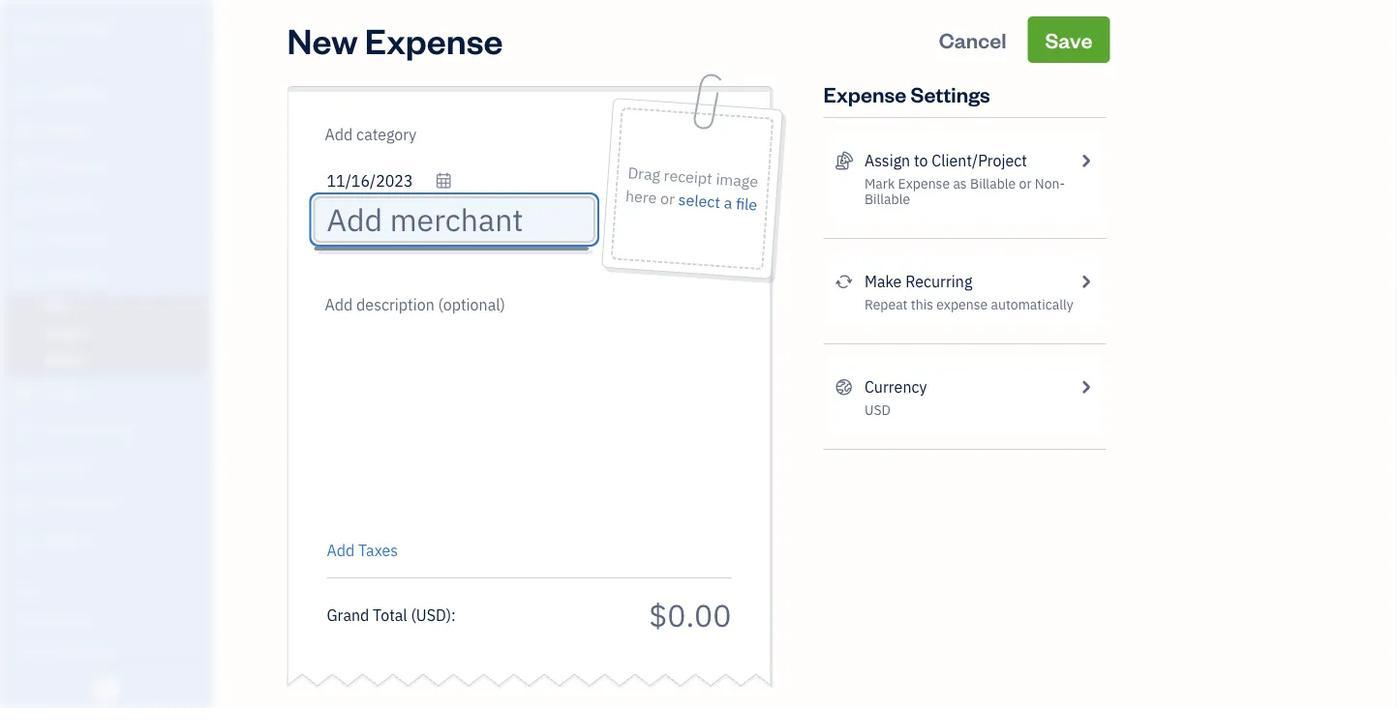 Task type: describe. For each thing, give the bounding box(es) containing it.
chevronright image
[[1077, 149, 1095, 172]]

money image
[[13, 459, 36, 478]]

make recurring
[[865, 272, 972, 292]]

owner
[[15, 39, 51, 54]]

refresh image
[[835, 270, 853, 293]]

):
[[446, 605, 456, 625]]

add taxes
[[327, 541, 398, 561]]

Description text field
[[317, 293, 722, 526]]

1 vertical spatial expense
[[823, 80, 906, 107]]

new expense
[[287, 16, 503, 62]]

add taxes button
[[327, 539, 398, 563]]

items and services image
[[15, 644, 207, 659]]

file
[[735, 193, 758, 215]]

client/project
[[932, 151, 1027, 171]]

or for mark expense as billable or non- billable
[[1019, 175, 1032, 193]]

grand total ( usd ):
[[327, 605, 456, 625]]

currencyandlanguage image
[[835, 376, 853, 399]]

payment image
[[13, 231, 36, 251]]

as
[[953, 175, 967, 193]]

total
[[373, 605, 407, 625]]

save
[[1045, 26, 1093, 53]]

this
[[911, 296, 933, 314]]

0 horizontal spatial usd
[[416, 605, 446, 625]]

non-
[[1035, 175, 1065, 193]]

ruby
[[15, 17, 52, 37]]

to
[[914, 151, 928, 171]]

save button
[[1028, 16, 1110, 63]]

make
[[865, 272, 902, 292]]

drag receipt image here or
[[625, 163, 759, 209]]

expense image
[[13, 268, 36, 288]]

automatically
[[991, 296, 1073, 314]]

select a file
[[678, 189, 758, 215]]

1 horizontal spatial usd
[[865, 401, 891, 419]]

new
[[287, 16, 358, 62]]

expense settings
[[823, 80, 990, 107]]

Category text field
[[325, 123, 490, 146]]

timer image
[[13, 422, 36, 441]]

chevronright image for make recurring
[[1077, 270, 1095, 293]]

1 horizontal spatial billable
[[970, 175, 1016, 193]]

Merchant text field
[[327, 200, 591, 239]]

drag
[[627, 163, 661, 185]]

freshbooks image
[[91, 678, 122, 701]]

expense for new expense
[[365, 16, 503, 62]]

grand
[[327, 605, 369, 625]]



Task type: locate. For each thing, give the bounding box(es) containing it.
dashboard image
[[13, 84, 36, 104]]

0 vertical spatial usd
[[865, 401, 891, 419]]

1 chevronright image from the top
[[1077, 270, 1095, 293]]

1 horizontal spatial or
[[1019, 175, 1032, 193]]

2 chevronright image from the top
[[1077, 376, 1095, 399]]

taxes
[[358, 541, 398, 561]]

usd
[[865, 401, 891, 419], [416, 605, 446, 625]]

repeat this expense automatically
[[865, 296, 1073, 314]]

2 vertical spatial expense
[[898, 175, 950, 193]]

a
[[723, 193, 733, 213]]

estimate image
[[13, 158, 36, 177]]

(
[[411, 605, 416, 625]]

apps image
[[15, 582, 207, 597]]

chevronright image
[[1077, 270, 1095, 293], [1077, 376, 1095, 399]]

project image
[[13, 385, 36, 405]]

image
[[715, 169, 759, 192]]

main element
[[0, 0, 261, 709]]

select
[[678, 189, 721, 213]]

1 vertical spatial usd
[[416, 605, 446, 625]]

usd right total
[[416, 605, 446, 625]]

cancel
[[939, 26, 1007, 53]]

Date in MM/DD/YYYY format text field
[[327, 171, 453, 191]]

or right here
[[660, 188, 675, 209]]

expense
[[365, 16, 503, 62], [823, 80, 906, 107], [898, 175, 950, 193]]

0 horizontal spatial billable
[[865, 190, 910, 208]]

repeat
[[865, 296, 908, 314]]

0 vertical spatial chevronright image
[[1077, 270, 1095, 293]]

Amount (USD) text field
[[648, 595, 731, 636]]

usd down the currency
[[865, 401, 891, 419]]

billable down assign
[[865, 190, 910, 208]]

recurring
[[905, 272, 972, 292]]

1 vertical spatial chevronright image
[[1077, 376, 1095, 399]]

client image
[[13, 121, 36, 140]]

assign
[[865, 151, 910, 171]]

currency
[[865, 377, 927, 397]]

expensesrebilling image
[[835, 149, 853, 172]]

billable down client/project
[[970, 175, 1016, 193]]

ruby oranges owner
[[15, 17, 114, 54]]

chart image
[[13, 496, 36, 515]]

or inside mark expense as billable or non- billable
[[1019, 175, 1032, 193]]

billable
[[970, 175, 1016, 193], [865, 190, 910, 208]]

cancel button
[[921, 16, 1024, 63]]

report image
[[13, 533, 36, 552]]

settings
[[911, 80, 990, 107]]

mark
[[865, 175, 895, 193]]

or
[[1019, 175, 1032, 193], [660, 188, 675, 209]]

oranges
[[55, 17, 114, 37]]

team members image
[[15, 613, 207, 628]]

mark expense as billable or non- billable
[[865, 175, 1065, 208]]

or inside drag receipt image here or
[[660, 188, 675, 209]]

expense for mark expense as billable or non- billable
[[898, 175, 950, 193]]

chevronright image for currency
[[1077, 376, 1095, 399]]

assign to client/project
[[865, 151, 1027, 171]]

expense
[[937, 296, 988, 314]]

0 vertical spatial expense
[[365, 16, 503, 62]]

or left non-
[[1019, 175, 1032, 193]]

add
[[327, 541, 355, 561]]

0 horizontal spatial or
[[660, 188, 675, 209]]

receipt
[[663, 165, 713, 189]]

here
[[625, 186, 657, 208]]

expense inside mark expense as billable or non- billable
[[898, 175, 950, 193]]

invoice image
[[13, 195, 36, 214]]

select a file button
[[678, 188, 758, 217]]

or for drag receipt image here or
[[660, 188, 675, 209]]



Task type: vqa. For each thing, say whether or not it's contained in the screenshot.
Project Icon
yes



